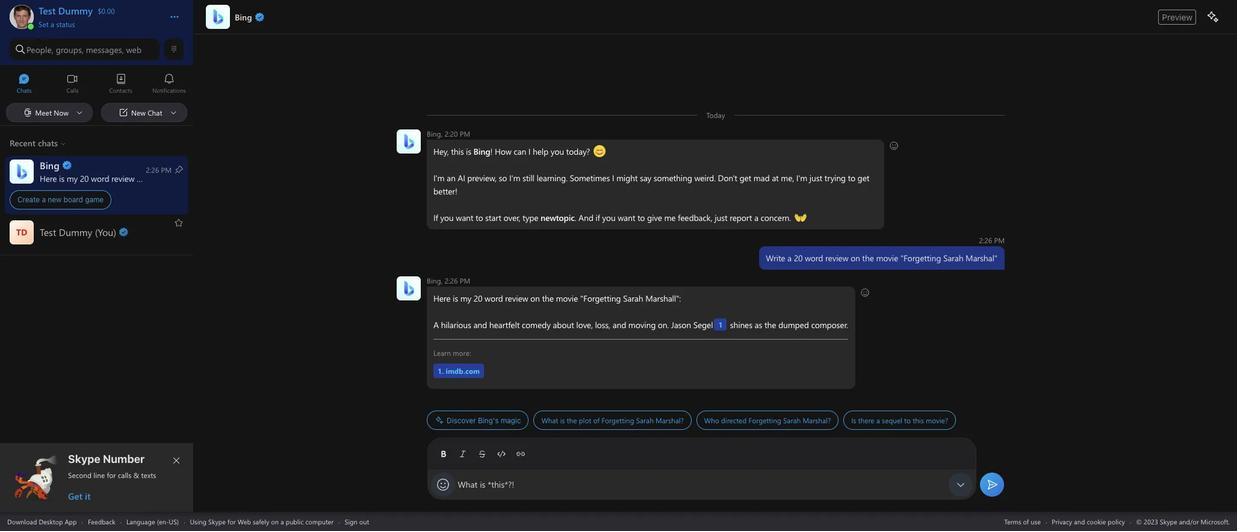 Task type: describe. For each thing, give the bounding box(es) containing it.
language (en-us)
[[127, 517, 179, 526]]

set a status button
[[39, 17, 158, 29]]

0 vertical spatial review
[[825, 252, 849, 264]]

there
[[858, 416, 875, 425]]

to left give
[[637, 212, 645, 223]]

2:20
[[445, 129, 458, 139]]

movie?
[[926, 416, 948, 425]]

to inside button
[[904, 416, 911, 425]]

who directed forgetting sarah marshal? button
[[696, 411, 839, 430]]

desktop
[[39, 517, 63, 526]]

newtopic . and if you want to give me feedback, just report a concern.
[[541, 212, 793, 223]]

download
[[7, 517, 37, 526]]

is left bing
[[466, 146, 471, 157]]

"forgetting inside the here is my 20 word review on the movie "forgetting sarah marshall": a hilarious and heartfelt comedy about love, loss, and moving on.
[[580, 293, 621, 304]]

skype number element
[[10, 453, 184, 502]]

3 i'm from the left
[[796, 172, 807, 184]]

terms
[[1005, 517, 1022, 526]]

2 horizontal spatial and
[[1075, 517, 1086, 526]]

sarah inside what is the plot of forgetting sarah marshal? button
[[636, 416, 654, 425]]

what for what is the plot of forgetting sarah marshal?
[[541, 416, 558, 425]]

jason
[[671, 319, 691, 331]]

review inside the here is my 20 word review on the movie "forgetting sarah marshall": a hilarious and heartfelt comedy about love, loss, and moving on.
[[505, 293, 528, 304]]

who directed forgetting sarah marshal?
[[704, 416, 831, 425]]

terms of use
[[1005, 517, 1041, 526]]

*this*?!
[[488, 479, 515, 490]]

better!
[[433, 186, 457, 197]]

privacy and cookie policy
[[1052, 517, 1126, 526]]

how
[[495, 146, 511, 157]]

give
[[647, 212, 662, 223]]

just inside i'm an ai preview, so i'm still learning. sometimes i might say something weird. don't get mad at me, i'm just trying to get better! if you want to start over, type
[[810, 172, 822, 184]]

sequel
[[882, 416, 903, 425]]

bing
[[473, 146, 490, 157]]

type
[[523, 212, 538, 223]]

what for what is *this*?!
[[458, 479, 478, 490]]

use
[[1031, 517, 1041, 526]]

people, groups, messages, web
[[27, 44, 142, 55]]

marshall":
[[645, 293, 681, 304]]

composer.
[[811, 319, 848, 331]]

for for web
[[228, 517, 236, 526]]

sarah inside who directed forgetting sarah marshal? button
[[783, 416, 801, 425]]

public
[[286, 517, 304, 526]]

0 vertical spatial word
[[805, 252, 823, 264]]

board
[[64, 195, 83, 204]]

a right the "set"
[[51, 19, 54, 29]]

a
[[433, 319, 439, 331]]

moving
[[628, 319, 656, 331]]

today?
[[566, 146, 590, 157]]

and
[[579, 212, 593, 223]]

language (en-us) link
[[127, 517, 179, 526]]

if
[[596, 212, 600, 223]]

plot
[[579, 416, 591, 425]]

.
[[575, 212, 576, 223]]

i inside i'm an ai preview, so i'm still learning. sometimes i might say something weird. don't get mad at me, i'm just trying to get better! if you want to start over, type
[[612, 172, 614, 184]]

privacy and cookie policy link
[[1052, 517, 1126, 526]]

still
[[522, 172, 534, 184]]

(openhands)
[[795, 211, 840, 223]]

create a new board game
[[17, 195, 104, 204]]

is for here is my 20 word review on the movie "forgetting sarah marshall": a hilarious and heartfelt comedy about love, loss, and moving on.
[[453, 293, 458, 304]]

comedy
[[522, 319, 551, 331]]

1 get from the left
[[740, 172, 751, 184]]

concern.
[[761, 212, 791, 223]]

sign
[[345, 517, 358, 526]]

say
[[640, 172, 652, 184]]

directed
[[721, 416, 747, 425]]

is there a sequel to this movie?
[[851, 416, 948, 425]]

can
[[514, 146, 526, 157]]

i'm an ai preview, so i'm still learning. sometimes i might say something weird. don't get mad at me, i'm just trying to get better! if you want to start over, type
[[433, 172, 872, 223]]

create a new board game button
[[0, 156, 193, 214]]

people, groups, messages, web button
[[10, 39, 160, 60]]

a inside button
[[876, 416, 880, 425]]

marshal? inside who directed forgetting sarah marshal? button
[[803, 416, 831, 425]]

bing, 2:20 pm
[[427, 129, 470, 139]]

a left public
[[281, 517, 284, 526]]

marshal"
[[966, 252, 998, 264]]

who
[[704, 416, 719, 425]]

discover
[[447, 416, 476, 425]]

jason segel
[[671, 319, 713, 331]]

shines
[[730, 319, 753, 331]]

pm for bing, 2:26 pm
[[460, 276, 470, 285]]

on inside the here is my 20 word review on the movie "forgetting sarah marshall": a hilarious and heartfelt comedy about love, loss, and moving on.
[[530, 293, 540, 304]]

here
[[433, 293, 451, 304]]

newtopic
[[541, 212, 575, 223]]

write
[[766, 252, 785, 264]]

game
[[85, 195, 104, 204]]

cookie
[[1087, 517, 1107, 526]]

the inside the here is my 20 word review on the movie "forgetting sarah marshall": a hilarious and heartfelt comedy about love, loss, and moving on.
[[542, 293, 554, 304]]

computer
[[306, 517, 334, 526]]

1 horizontal spatial 2:26
[[979, 235, 992, 245]]

2 i'm from the left
[[509, 172, 520, 184]]

1 vertical spatial pm
[[994, 235, 1005, 245]]

2:26 pm
[[979, 235, 1005, 245]]

help
[[533, 146, 548, 157]]

policy
[[1108, 517, 1126, 526]]

preview,
[[467, 172, 497, 184]]

as
[[755, 319, 762, 331]]

&
[[133, 470, 139, 480]]

out
[[359, 517, 369, 526]]

bing, 2:26 pm
[[427, 276, 470, 285]]

20 inside the here is my 20 word review on the movie "forgetting sarah marshall": a hilarious and heartfelt comedy about love, loss, and moving on.
[[474, 293, 482, 304]]

you inside i'm an ai preview, so i'm still learning. sometimes i might say something weird. don't get mad at me, i'm just trying to get better! if you want to start over, type
[[440, 212, 454, 223]]

for for calls
[[107, 470, 116, 480]]



Task type: locate. For each thing, give the bounding box(es) containing it.
what inside button
[[541, 416, 558, 425]]

1 vertical spatial movie
[[556, 293, 578, 304]]

1 forgetting from the left
[[601, 416, 634, 425]]

privacy
[[1052, 517, 1073, 526]]

1 vertical spatial bing,
[[427, 276, 443, 285]]

i left might
[[612, 172, 614, 184]]

me,
[[781, 172, 794, 184]]

us)
[[169, 517, 179, 526]]

0 horizontal spatial word
[[485, 293, 503, 304]]

1 vertical spatial of
[[1024, 517, 1030, 526]]

skype right using
[[208, 517, 226, 526]]

word right write
[[805, 252, 823, 264]]

skype up the second
[[68, 453, 100, 466]]

it
[[85, 490, 91, 502]]

0 horizontal spatial what
[[458, 479, 478, 490]]

1 horizontal spatial for
[[228, 517, 236, 526]]

sarah left marshal"
[[943, 252, 964, 264]]

sign out link
[[345, 517, 369, 526]]

this left movie?
[[913, 416, 924, 425]]

my
[[460, 293, 471, 304]]

0 horizontal spatial forgetting
[[601, 416, 634, 425]]

and right hilarious
[[473, 319, 487, 331]]

forgetting right directed
[[749, 416, 781, 425]]

the
[[862, 252, 874, 264], [542, 293, 554, 304], [765, 319, 776, 331], [567, 416, 577, 425]]

marshal?
[[656, 416, 684, 425], [803, 416, 831, 425]]

1 vertical spatial i
[[612, 172, 614, 184]]

feedback link
[[88, 517, 115, 526]]

create
[[17, 195, 40, 204]]

what left plot
[[541, 416, 558, 425]]

2 forgetting from the left
[[749, 416, 781, 425]]

i'm right me,
[[796, 172, 807, 184]]

0 vertical spatial skype
[[68, 453, 100, 466]]

set
[[39, 19, 49, 29]]

review up heartfelt
[[505, 293, 528, 304]]

review
[[825, 252, 849, 264], [505, 293, 528, 304]]

shines as the dumped composer.
[[728, 319, 848, 331]]

20 right my
[[474, 293, 482, 304]]

review down (openhands)
[[825, 252, 849, 264]]

on for computer
[[271, 517, 279, 526]]

1 horizontal spatial just
[[810, 172, 822, 184]]

app
[[65, 517, 77, 526]]

for right "line"
[[107, 470, 116, 480]]

is for what is the plot of forgetting sarah marshal?
[[560, 416, 565, 425]]

get
[[740, 172, 751, 184], [858, 172, 870, 184]]

tab list
[[0, 68, 193, 101]]

1 vertical spatial for
[[228, 517, 236, 526]]

groups,
[[56, 44, 84, 55]]

0 horizontal spatial i'm
[[433, 172, 444, 184]]

1 horizontal spatial what
[[541, 416, 558, 425]]

second line for calls & texts
[[68, 470, 156, 480]]

sarah right directed
[[783, 416, 801, 425]]

discover bing's magic
[[447, 416, 521, 425]]

0 horizontal spatial want
[[456, 212, 473, 223]]

to
[[848, 172, 856, 184], [475, 212, 483, 223], [637, 212, 645, 223], [904, 416, 911, 425]]

0 horizontal spatial of
[[593, 416, 600, 425]]

1 bing, from the top
[[427, 129, 443, 139]]

1 vertical spatial what
[[458, 479, 478, 490]]

0 vertical spatial 20
[[794, 252, 803, 264]]

0 horizontal spatial just
[[715, 212, 728, 223]]

bing's
[[478, 416, 499, 425]]

want left give
[[618, 212, 635, 223]]

hilarious
[[441, 319, 471, 331]]

line
[[94, 470, 105, 480]]

of left "use"
[[1024, 517, 1030, 526]]

1 vertical spatial review
[[505, 293, 528, 304]]

marshal? inside what is the plot of forgetting sarah marshal? button
[[656, 416, 684, 425]]

bing, for bing, 2:26 pm
[[427, 276, 443, 285]]

1 horizontal spatial 20
[[794, 252, 803, 264]]

2 horizontal spatial you
[[602, 212, 616, 223]]

of right plot
[[593, 416, 600, 425]]

skype
[[68, 453, 100, 466], [208, 517, 226, 526]]

0 vertical spatial on
[[851, 252, 860, 264]]

1 vertical spatial skype
[[208, 517, 226, 526]]

bing,
[[427, 129, 443, 139], [427, 276, 443, 285]]

want inside i'm an ai preview, so i'm still learning. sometimes i might say something weird. don't get mad at me, i'm just trying to get better! if you want to start over, type
[[456, 212, 473, 223]]

0 horizontal spatial "forgetting
[[580, 293, 621, 304]]

i'm
[[433, 172, 444, 184], [509, 172, 520, 184], [796, 172, 807, 184]]

a right write
[[788, 252, 792, 264]]

2 vertical spatial pm
[[460, 276, 470, 285]]

a left new
[[42, 195, 46, 204]]

get left mad
[[740, 172, 751, 184]]

Type a message text field
[[458, 479, 947, 490]]

using skype for web safely on a public computer link
[[190, 517, 334, 526]]

for left web
[[228, 517, 236, 526]]

2 want from the left
[[618, 212, 635, 223]]

sarah up the moving
[[623, 293, 643, 304]]

0 vertical spatial this
[[451, 146, 464, 157]]

download desktop app link
[[7, 517, 77, 526]]

is left plot
[[560, 416, 565, 425]]

is left my
[[453, 293, 458, 304]]

1 vertical spatial 2:26
[[445, 276, 458, 285]]

1 horizontal spatial marshal?
[[803, 416, 831, 425]]

2:26 up marshal"
[[979, 235, 992, 245]]

0 vertical spatial "forgetting
[[901, 252, 941, 264]]

0 vertical spatial what
[[541, 416, 558, 425]]

marshal? left "is"
[[803, 416, 831, 425]]

over,
[[504, 212, 520, 223]]

so
[[499, 172, 507, 184]]

pm right 2:20
[[460, 129, 470, 139]]

sometimes
[[570, 172, 610, 184]]

skype number
[[68, 453, 145, 466]]

to right trying
[[848, 172, 856, 184]]

you right if
[[440, 212, 454, 223]]

forgetting right plot
[[601, 416, 634, 425]]

want left start
[[456, 212, 473, 223]]

on for "forgetting
[[851, 252, 860, 264]]

pm up marshal"
[[994, 235, 1005, 245]]

heartfelt
[[489, 319, 520, 331]]

1 horizontal spatial review
[[825, 252, 849, 264]]

to left start
[[475, 212, 483, 223]]

magic
[[501, 416, 521, 425]]

0 vertical spatial movie
[[876, 252, 898, 264]]

2 get from the left
[[858, 172, 870, 184]]

start
[[485, 212, 501, 223]]

forgetting inside button
[[601, 416, 634, 425]]

you right if at the top
[[602, 212, 616, 223]]

to right the sequel
[[904, 416, 911, 425]]

what is *this*?!
[[458, 479, 515, 490]]

just left "report"
[[715, 212, 728, 223]]

pm for bing, 2:20 pm
[[460, 129, 470, 139]]

movie inside the here is my 20 word review on the movie "forgetting sarah marshall": a hilarious and heartfelt comedy about love, loss, and moving on.
[[556, 293, 578, 304]]

just left trying
[[810, 172, 822, 184]]

1 vertical spatial "forgetting
[[580, 293, 621, 304]]

1 horizontal spatial of
[[1024, 517, 1030, 526]]

is for what is *this*?!
[[480, 479, 486, 490]]

marshal? left who
[[656, 416, 684, 425]]

is inside the here is my 20 word review on the movie "forgetting sarah marshall": a hilarious and heartfelt comedy about love, loss, and moving on.
[[453, 293, 458, 304]]

i'm left an
[[433, 172, 444, 184]]

texts
[[141, 470, 156, 480]]

if
[[433, 212, 438, 223]]

for inside the skype number element
[[107, 470, 116, 480]]

0 horizontal spatial review
[[505, 293, 528, 304]]

0 horizontal spatial i
[[528, 146, 531, 157]]

1 vertical spatial word
[[485, 293, 503, 304]]

calls
[[118, 470, 132, 480]]

1 want from the left
[[456, 212, 473, 223]]

bing, left 2:20
[[427, 129, 443, 139]]

write a 20 word review on the movie "forgetting sarah marshal"
[[766, 252, 998, 264]]

an
[[447, 172, 455, 184]]

20 right write
[[794, 252, 803, 264]]

bing, for bing, 2:20 pm
[[427, 129, 443, 139]]

1 marshal? from the left
[[656, 416, 684, 425]]

1 horizontal spatial you
[[551, 146, 564, 157]]

sarah
[[943, 252, 964, 264], [623, 293, 643, 304], [636, 416, 654, 425], [783, 416, 801, 425]]

0 horizontal spatial and
[[473, 319, 487, 331]]

this inside button
[[913, 416, 924, 425]]

i right can
[[528, 146, 531, 157]]

set a status
[[39, 19, 75, 29]]

messages,
[[86, 44, 124, 55]]

preview
[[1163, 12, 1193, 22]]

what left *this*?! at the bottom left of page
[[458, 479, 478, 490]]

0 vertical spatial for
[[107, 470, 116, 480]]

0 horizontal spatial 2:26
[[445, 276, 458, 285]]

forgetting inside button
[[749, 416, 781, 425]]

trying
[[825, 172, 846, 184]]

bing, up here
[[427, 276, 443, 285]]

0 horizontal spatial you
[[440, 212, 454, 223]]

0 horizontal spatial movie
[[556, 293, 578, 304]]

1 horizontal spatial movie
[[876, 252, 898, 264]]

is
[[466, 146, 471, 157], [453, 293, 458, 304], [560, 416, 565, 425], [480, 479, 486, 490]]

1 horizontal spatial want
[[618, 212, 635, 223]]

i'm right so
[[509, 172, 520, 184]]

0 horizontal spatial 20
[[474, 293, 482, 304]]

1 i'm from the left
[[433, 172, 444, 184]]

second
[[68, 470, 92, 480]]

using
[[190, 517, 207, 526]]

1 horizontal spatial word
[[805, 252, 823, 264]]

a right "report"
[[754, 212, 759, 223]]

2 horizontal spatial on
[[851, 252, 860, 264]]

pm
[[460, 129, 470, 139], [994, 235, 1005, 245], [460, 276, 470, 285]]

1 vertical spatial on
[[530, 293, 540, 304]]

is
[[851, 416, 856, 425]]

0 vertical spatial 2:26
[[979, 235, 992, 245]]

hey, this is bing ! how can i help you today?
[[433, 146, 592, 157]]

of
[[593, 416, 600, 425], [1024, 517, 1030, 526]]

a right there
[[876, 416, 880, 425]]

0 vertical spatial pm
[[460, 129, 470, 139]]

word inside the here is my 20 word review on the movie "forgetting sarah marshall": a hilarious and heartfelt comedy about love, loss, and moving on.
[[485, 293, 503, 304]]

0 vertical spatial i
[[528, 146, 531, 157]]

0 vertical spatial of
[[593, 416, 600, 425]]

about
[[553, 319, 574, 331]]

might
[[616, 172, 638, 184]]

1 horizontal spatial skype
[[208, 517, 226, 526]]

2 bing, from the top
[[427, 276, 443, 285]]

learning.
[[537, 172, 568, 184]]

0 horizontal spatial marshal?
[[656, 416, 684, 425]]

2 vertical spatial on
[[271, 517, 279, 526]]

don't
[[718, 172, 737, 184]]

at
[[772, 172, 779, 184]]

1 horizontal spatial and
[[613, 319, 626, 331]]

this right the hey,
[[451, 146, 464, 157]]

is inside what is the plot of forgetting sarah marshal? button
[[560, 416, 565, 425]]

0 vertical spatial just
[[810, 172, 822, 184]]

0 horizontal spatial get
[[740, 172, 751, 184]]

you right 'help'
[[551, 146, 564, 157]]

1 vertical spatial this
[[913, 416, 924, 425]]

web
[[126, 44, 142, 55]]

1 horizontal spatial "forgetting
[[901, 252, 941, 264]]

sign out
[[345, 517, 369, 526]]

word right my
[[485, 293, 503, 304]]

1 horizontal spatial this
[[913, 416, 924, 425]]

1 horizontal spatial i'm
[[509, 172, 520, 184]]

sarah right plot
[[636, 416, 654, 425]]

number
[[103, 453, 145, 466]]

0 horizontal spatial on
[[271, 517, 279, 526]]

1 horizontal spatial on
[[530, 293, 540, 304]]

is left *this*?! at the bottom left of page
[[480, 479, 486, 490]]

1 horizontal spatial i
[[612, 172, 614, 184]]

0 horizontal spatial skype
[[68, 453, 100, 466]]

report
[[730, 212, 752, 223]]

of inside button
[[593, 416, 600, 425]]

0 vertical spatial bing,
[[427, 129, 443, 139]]

segel
[[693, 319, 713, 331]]

(en-
[[157, 517, 169, 526]]

get it
[[68, 490, 91, 502]]

1 horizontal spatial forgetting
[[749, 416, 781, 425]]

pm up my
[[460, 276, 470, 285]]

love,
[[576, 319, 593, 331]]

(smileeyes)
[[593, 145, 633, 157]]

1 vertical spatial 20
[[474, 293, 482, 304]]

me
[[664, 212, 676, 223]]

weird.
[[694, 172, 716, 184]]

1 horizontal spatial get
[[858, 172, 870, 184]]

0 horizontal spatial for
[[107, 470, 116, 480]]

get right trying
[[858, 172, 870, 184]]

and left 'cookie'
[[1075, 517, 1086, 526]]

web
[[238, 517, 251, 526]]

sarah inside the here is my 20 word review on the movie "forgetting sarah marshall": a hilarious and heartfelt comedy about love, loss, and moving on.
[[623, 293, 643, 304]]

0 horizontal spatial this
[[451, 146, 464, 157]]

2:26 up here
[[445, 276, 458, 285]]

2 marshal? from the left
[[803, 416, 831, 425]]

and right loss,
[[613, 319, 626, 331]]

2 horizontal spatial i'm
[[796, 172, 807, 184]]

this
[[451, 146, 464, 157], [913, 416, 924, 425]]

the inside button
[[567, 416, 577, 425]]

1 vertical spatial just
[[715, 212, 728, 223]]

dumped
[[778, 319, 809, 331]]



Task type: vqa. For each thing, say whether or not it's contained in the screenshot.
THE MAKE at top
no



